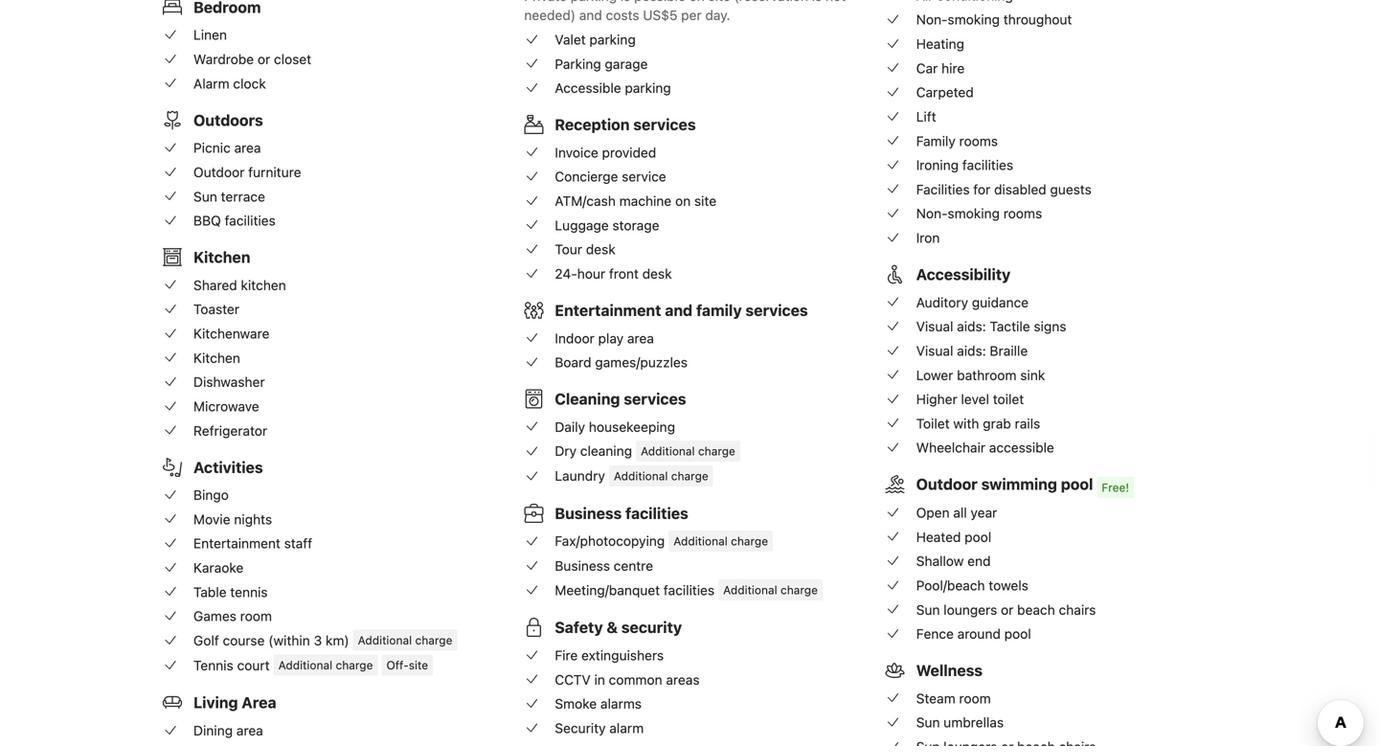 Task type: describe. For each thing, give the bounding box(es) containing it.
tennis
[[194, 658, 233, 673]]

games
[[194, 608, 237, 624]]

heated pool
[[916, 529, 992, 545]]

bathroom
[[957, 367, 1017, 383]]

laundry
[[555, 468, 605, 484]]

steam room
[[916, 691, 991, 706]]

terrace
[[221, 188, 265, 204]]

outdoor for outdoor swimming pool
[[916, 475, 978, 494]]

rails
[[1015, 416, 1041, 431]]

car
[[916, 60, 938, 76]]

auditory
[[916, 294, 969, 310]]

atm/cash
[[555, 193, 616, 209]]

iron
[[916, 230, 940, 246]]

non- for non-smoking throughout
[[916, 12, 948, 27]]

golf
[[194, 633, 219, 648]]

with
[[954, 416, 979, 431]]

provided
[[602, 145, 656, 160]]

area for dining area
[[236, 723, 263, 739]]

off-site
[[386, 659, 428, 672]]

us$5
[[643, 7, 678, 23]]

costs
[[606, 7, 639, 23]]

garage
[[605, 56, 648, 72]]

lower bathroom sink
[[916, 367, 1045, 383]]

hire
[[942, 60, 965, 76]]

around
[[958, 626, 1001, 642]]

1 is from the left
[[621, 0, 631, 4]]

1 vertical spatial and
[[665, 301, 693, 319]]

outdoor swimming pool
[[916, 475, 1093, 494]]

movie
[[194, 511, 230, 527]]

sun for sun terrace
[[194, 188, 217, 204]]

nights
[[234, 511, 272, 527]]

reception
[[555, 116, 630, 134]]

family
[[696, 301, 742, 319]]

aids: for braille
[[957, 343, 986, 359]]

signs
[[1034, 319, 1067, 334]]

sun terrace
[[194, 188, 265, 204]]

golf course (within 3 km) additional charge
[[194, 633, 453, 648]]

entertainment for entertainment staff
[[194, 536, 281, 551]]

shared kitchen
[[194, 277, 286, 293]]

shared
[[194, 277, 237, 293]]

and inside private parking is possible on site (reservation is not needed) and costs us$5 per day.
[[579, 7, 602, 23]]

ironing facilities
[[916, 157, 1014, 173]]

pool for around
[[1005, 626, 1031, 642]]

1 vertical spatial on
[[675, 193, 691, 209]]

additional inside tennis court additional charge
[[278, 659, 333, 672]]

games room
[[194, 608, 272, 624]]

additional inside laundry additional charge
[[614, 469, 668, 483]]

valet parking
[[555, 32, 636, 47]]

play
[[598, 330, 624, 346]]

lower
[[916, 367, 954, 383]]

dishwasher
[[194, 374, 265, 390]]

wardrobe or closet
[[194, 51, 311, 67]]

per
[[681, 7, 702, 23]]

safety
[[555, 619, 603, 637]]

1 vertical spatial area
[[627, 330, 654, 346]]

1 vertical spatial site
[[694, 193, 717, 209]]

umbrellas
[[944, 715, 1004, 731]]

dining area
[[194, 723, 263, 739]]

alarm clock
[[194, 76, 266, 91]]

facilities for business
[[626, 504, 689, 522]]

luggage
[[555, 217, 609, 233]]

parking for private
[[571, 0, 617, 4]]

level
[[961, 391, 990, 407]]

wheelchair
[[916, 440, 986, 456]]

heating
[[916, 36, 965, 52]]

accessible
[[555, 80, 621, 96]]

housekeeping
[[589, 419, 675, 435]]

luggage storage
[[555, 217, 660, 233]]

linen
[[194, 27, 227, 43]]

picnic area
[[194, 140, 261, 156]]

sun for sun umbrellas
[[916, 715, 940, 731]]

fax/photocopying
[[555, 533, 665, 549]]

cctv in common areas
[[555, 672, 700, 688]]

needed)
[[524, 7, 576, 23]]

swimming
[[982, 475, 1058, 494]]

outdoor for outdoor furniture
[[194, 164, 245, 180]]

dining
[[194, 723, 233, 739]]

0 horizontal spatial or
[[258, 51, 270, 67]]

ironing
[[916, 157, 959, 173]]

business facilities
[[555, 504, 689, 522]]

pool/beach
[[916, 578, 985, 593]]

charge inside golf course (within 3 km) additional charge
[[415, 634, 453, 647]]

alarms
[[601, 696, 642, 712]]

bbq facilities
[[194, 213, 276, 229]]

services for reception services
[[633, 116, 696, 134]]

24-
[[555, 266, 577, 282]]

pool/beach towels
[[916, 578, 1029, 593]]

1 vertical spatial services
[[746, 301, 808, 319]]

business centre
[[555, 558, 653, 574]]

parking for accessible
[[625, 80, 671, 96]]

parking
[[555, 56, 601, 72]]

area
[[242, 694, 276, 712]]

year
[[971, 505, 997, 521]]

heated
[[916, 529, 961, 545]]

possible
[[634, 0, 686, 4]]

braille
[[990, 343, 1028, 359]]



Task type: vqa. For each thing, say whether or not it's contained in the screenshot.
the all
yes



Task type: locate. For each thing, give the bounding box(es) containing it.
facilities up 'security'
[[664, 582, 715, 598]]

family rooms
[[916, 133, 998, 149]]

grab
[[983, 416, 1011, 431]]

facilities for ironing
[[963, 157, 1014, 173]]

1 vertical spatial smoking
[[948, 206, 1000, 221]]

guests
[[1050, 181, 1092, 197]]

smoking up heating
[[948, 12, 1000, 27]]

business for business centre
[[555, 558, 610, 574]]

parking for valet
[[590, 32, 636, 47]]

services up provided
[[633, 116, 696, 134]]

toilet
[[993, 391, 1024, 407]]

0 vertical spatial visual
[[916, 319, 954, 334]]

business
[[555, 504, 622, 522], [555, 558, 610, 574]]

pool for swimming
[[1061, 475, 1093, 494]]

facilities
[[916, 181, 970, 197]]

invoice provided
[[555, 145, 656, 160]]

area down area at the left
[[236, 723, 263, 739]]

concierge
[[555, 169, 618, 185]]

0 vertical spatial pool
[[1061, 475, 1093, 494]]

1 visual from the top
[[916, 319, 954, 334]]

additional inside golf course (within 3 km) additional charge
[[358, 634, 412, 647]]

non- up heating
[[916, 12, 948, 27]]

parking down the garage at top
[[625, 80, 671, 96]]

parking inside private parking is possible on site (reservation is not needed) and costs us$5 per day.
[[571, 0, 617, 4]]

2 is from the left
[[812, 0, 822, 4]]

facilities for bbq
[[225, 213, 276, 229]]

cleaning services
[[555, 390, 686, 408]]

smoke
[[555, 696, 597, 712]]

1 horizontal spatial pool
[[1005, 626, 1031, 642]]

kitchen
[[194, 248, 250, 266], [194, 350, 240, 366]]

not
[[826, 0, 846, 4]]

1 vertical spatial desk
[[642, 266, 672, 282]]

aids:
[[957, 319, 986, 334], [957, 343, 986, 359]]

pool up end
[[965, 529, 992, 545]]

parking down "costs"
[[590, 32, 636, 47]]

outdoors
[[194, 111, 263, 129]]

visual
[[916, 319, 954, 334], [916, 343, 954, 359]]

room down tennis
[[240, 608, 272, 624]]

sun down steam
[[916, 715, 940, 731]]

1 vertical spatial rooms
[[1004, 206, 1042, 221]]

0 vertical spatial business
[[555, 504, 622, 522]]

smoking
[[948, 12, 1000, 27], [948, 206, 1000, 221]]

desk right front
[[642, 266, 672, 282]]

0 horizontal spatial rooms
[[959, 133, 998, 149]]

2 smoking from the top
[[948, 206, 1000, 221]]

1 vertical spatial aids:
[[957, 343, 986, 359]]

throughout
[[1004, 12, 1072, 27]]

meeting/banquet facilities additional charge
[[555, 582, 818, 598]]

0 horizontal spatial entertainment
[[194, 536, 281, 551]]

visual down auditory at the right
[[916, 319, 954, 334]]

1 vertical spatial outdoor
[[916, 475, 978, 494]]

board games/puzzles
[[555, 355, 688, 370]]

invoice
[[555, 145, 599, 160]]

sun up fence
[[916, 602, 940, 618]]

2 horizontal spatial pool
[[1061, 475, 1093, 494]]

dry cleaning additional charge
[[555, 443, 736, 459]]

pool
[[1061, 475, 1093, 494], [965, 529, 992, 545], [1005, 626, 1031, 642]]

off-
[[386, 659, 409, 672]]

0 vertical spatial aids:
[[957, 319, 986, 334]]

2 business from the top
[[555, 558, 610, 574]]

0 horizontal spatial and
[[579, 7, 602, 23]]

1 non- from the top
[[916, 12, 948, 27]]

1 horizontal spatial and
[[665, 301, 693, 319]]

2 vertical spatial parking
[[625, 80, 671, 96]]

and up valet parking
[[579, 7, 602, 23]]

additional inside meeting/banquet facilities additional charge
[[723, 584, 778, 597]]

sun for sun loungers or beach chairs
[[916, 602, 940, 618]]

laundry additional charge
[[555, 468, 709, 484]]

2 non- from the top
[[916, 206, 948, 221]]

fire extinguishers
[[555, 648, 664, 663]]

facilities
[[963, 157, 1014, 173], [225, 213, 276, 229], [626, 504, 689, 522], [664, 582, 715, 598]]

0 vertical spatial smoking
[[948, 12, 1000, 27]]

living
[[194, 694, 238, 712]]

wardrobe
[[194, 51, 254, 67]]

1 aids: from the top
[[957, 319, 986, 334]]

fax/photocopying additional charge
[[555, 533, 768, 549]]

smoking for throughout
[[948, 12, 1000, 27]]

entertainment down movie nights
[[194, 536, 281, 551]]

1 kitchen from the top
[[194, 248, 250, 266]]

facilities up for at top right
[[963, 157, 1014, 173]]

alarm
[[194, 76, 230, 91]]

hour
[[577, 266, 606, 282]]

charge inside laundry additional charge
[[671, 469, 709, 483]]

0 horizontal spatial pool
[[965, 529, 992, 545]]

rooms up ironing facilities
[[959, 133, 998, 149]]

2 vertical spatial sun
[[916, 715, 940, 731]]

1 vertical spatial entertainment
[[194, 536, 281, 551]]

0 vertical spatial non-
[[916, 12, 948, 27]]

desk down luggage storage
[[586, 242, 616, 257]]

atm/cash machine on site
[[555, 193, 717, 209]]

business for business facilities
[[555, 504, 622, 522]]

furniture
[[248, 164, 301, 180]]

2 vertical spatial site
[[409, 659, 428, 672]]

picnic
[[194, 140, 231, 156]]

outdoor up open all year
[[916, 475, 978, 494]]

0 horizontal spatial room
[[240, 608, 272, 624]]

1 vertical spatial parking
[[590, 32, 636, 47]]

1 horizontal spatial entertainment
[[555, 301, 661, 319]]

wheelchair accessible
[[916, 440, 1055, 456]]

is left "not"
[[812, 0, 822, 4]]

and left family
[[665, 301, 693, 319]]

entertainment staff
[[194, 536, 312, 551]]

visual for visual aids: tactile signs
[[916, 319, 954, 334]]

smoking down for at top right
[[948, 206, 1000, 221]]

sun loungers or beach chairs
[[916, 602, 1096, 618]]

accessible
[[989, 440, 1055, 456]]

security
[[555, 720, 606, 736]]

facilities up fax/photocopying additional charge
[[626, 504, 689, 522]]

1 vertical spatial pool
[[965, 529, 992, 545]]

on
[[689, 0, 705, 4], [675, 193, 691, 209]]

2 visual from the top
[[916, 343, 954, 359]]

cleaning
[[580, 443, 632, 459]]

smoke alarms
[[555, 696, 642, 712]]

1 horizontal spatial room
[[959, 691, 991, 706]]

additional inside fax/photocopying additional charge
[[674, 534, 728, 548]]

aids: up lower bathroom sink
[[957, 343, 986, 359]]

charge inside dry cleaning additional charge
[[698, 444, 736, 458]]

non- for non-smoking rooms
[[916, 206, 948, 221]]

charge inside meeting/banquet facilities additional charge
[[781, 584, 818, 597]]

daily
[[555, 419, 585, 435]]

visual up lower
[[916, 343, 954, 359]]

0 vertical spatial services
[[633, 116, 696, 134]]

0 horizontal spatial is
[[621, 0, 631, 4]]

2 vertical spatial area
[[236, 723, 263, 739]]

kitchen up the shared
[[194, 248, 250, 266]]

tour
[[555, 242, 582, 257]]

0 vertical spatial rooms
[[959, 133, 998, 149]]

0 horizontal spatial desk
[[586, 242, 616, 257]]

daily housekeeping
[[555, 419, 675, 435]]

(within
[[268, 633, 310, 648]]

area up games/puzzles
[[627, 330, 654, 346]]

visual for visual aids: braille
[[916, 343, 954, 359]]

kitchen up dishwasher
[[194, 350, 240, 366]]

family
[[916, 133, 956, 149]]

1 vertical spatial non-
[[916, 206, 948, 221]]

beach
[[1017, 602, 1055, 618]]

business up 'meeting/banquet'
[[555, 558, 610, 574]]

services up housekeeping
[[624, 390, 686, 408]]

auditory guidance
[[916, 294, 1029, 310]]

living area
[[194, 694, 276, 712]]

1 horizontal spatial desk
[[642, 266, 672, 282]]

1 business from the top
[[555, 504, 622, 522]]

pool left free!
[[1061, 475, 1093, 494]]

is up "costs"
[[621, 0, 631, 4]]

on up per
[[689, 0, 705, 4]]

on right machine
[[675, 193, 691, 209]]

facilities down terrace
[[225, 213, 276, 229]]

rooms down disabled at right top
[[1004, 206, 1042, 221]]

pool down sun loungers or beach chairs
[[1005, 626, 1031, 642]]

concierge service
[[555, 169, 666, 185]]

room up umbrellas
[[959, 691, 991, 706]]

higher
[[916, 391, 958, 407]]

indoor play area
[[555, 330, 654, 346]]

car hire
[[916, 60, 965, 76]]

0 vertical spatial entertainment
[[555, 301, 661, 319]]

1 vertical spatial or
[[1001, 602, 1014, 618]]

sun up "bbq"
[[194, 188, 217, 204]]

on inside private parking is possible on site (reservation is not needed) and costs us$5 per day.
[[689, 0, 705, 4]]

centre
[[614, 558, 653, 574]]

1 vertical spatial sun
[[916, 602, 940, 618]]

0 vertical spatial on
[[689, 0, 705, 4]]

tour desk
[[555, 242, 616, 257]]

desk
[[586, 242, 616, 257], [642, 266, 672, 282]]

services for cleaning services
[[624, 390, 686, 408]]

higher level toilet
[[916, 391, 1024, 407]]

24-hour front desk
[[555, 266, 672, 282]]

area for picnic area
[[234, 140, 261, 156]]

0 vertical spatial site
[[708, 0, 731, 4]]

common
[[609, 672, 663, 688]]

3
[[314, 633, 322, 648]]

1 horizontal spatial outdoor
[[916, 475, 978, 494]]

outdoor down picnic
[[194, 164, 245, 180]]

0 vertical spatial and
[[579, 7, 602, 23]]

outdoor
[[194, 164, 245, 180], [916, 475, 978, 494]]

0 horizontal spatial outdoor
[[194, 164, 245, 180]]

entertainment for entertainment and family services
[[555, 301, 661, 319]]

tactile
[[990, 319, 1030, 334]]

facilities for meeting/banquet
[[664, 582, 715, 598]]

0 vertical spatial or
[[258, 51, 270, 67]]

0 vertical spatial outdoor
[[194, 164, 245, 180]]

additional inside dry cleaning additional charge
[[641, 444, 695, 458]]

0 vertical spatial desk
[[586, 242, 616, 257]]

tennis court additional charge
[[194, 658, 373, 673]]

1 vertical spatial business
[[555, 558, 610, 574]]

business up fax/photocopying
[[555, 504, 622, 522]]

charge inside tennis court additional charge
[[336, 659, 373, 672]]

toilet
[[916, 416, 950, 431]]

reception services
[[555, 116, 696, 134]]

meeting/banquet
[[555, 582, 660, 598]]

chairs
[[1059, 602, 1096, 618]]

security alarm
[[555, 720, 644, 736]]

or up clock
[[258, 51, 270, 67]]

1 vertical spatial room
[[959, 691, 991, 706]]

room for games room
[[240, 608, 272, 624]]

1 horizontal spatial rooms
[[1004, 206, 1042, 221]]

1 horizontal spatial or
[[1001, 602, 1014, 618]]

parking up "costs"
[[571, 0, 617, 4]]

games/puzzles
[[595, 355, 688, 370]]

end
[[968, 553, 991, 569]]

area up outdoor furniture on the top of the page
[[234, 140, 261, 156]]

0 vertical spatial kitchen
[[194, 248, 250, 266]]

services right family
[[746, 301, 808, 319]]

court
[[237, 658, 270, 673]]

aids: up visual aids: braille
[[957, 319, 986, 334]]

areas
[[666, 672, 700, 688]]

carpeted
[[916, 84, 974, 100]]

non- up the iron
[[916, 206, 948, 221]]

1 vertical spatial kitchen
[[194, 350, 240, 366]]

2 vertical spatial pool
[[1005, 626, 1031, 642]]

or down towels
[[1001, 602, 1014, 618]]

2 kitchen from the top
[[194, 350, 240, 366]]

0 vertical spatial parking
[[571, 0, 617, 4]]

0 vertical spatial sun
[[194, 188, 217, 204]]

1 vertical spatial visual
[[916, 343, 954, 359]]

charge inside fax/photocopying additional charge
[[731, 534, 768, 548]]

0 vertical spatial area
[[234, 140, 261, 156]]

site inside private parking is possible on site (reservation is not needed) and costs us$5 per day.
[[708, 0, 731, 4]]

aids: for tactile
[[957, 319, 986, 334]]

room for steam room
[[959, 691, 991, 706]]

bingo
[[194, 487, 229, 503]]

cleaning
[[555, 390, 620, 408]]

entertainment
[[555, 301, 661, 319], [194, 536, 281, 551]]

smoking for rooms
[[948, 206, 1000, 221]]

entertainment up play
[[555, 301, 661, 319]]

sun umbrellas
[[916, 715, 1004, 731]]

steam
[[916, 691, 956, 706]]

2 vertical spatial services
[[624, 390, 686, 408]]

1 horizontal spatial is
[[812, 0, 822, 4]]

1 smoking from the top
[[948, 12, 1000, 27]]

0 vertical spatial room
[[240, 608, 272, 624]]

storage
[[613, 217, 660, 233]]

2 aids: from the top
[[957, 343, 986, 359]]

(reservation
[[734, 0, 808, 4]]



